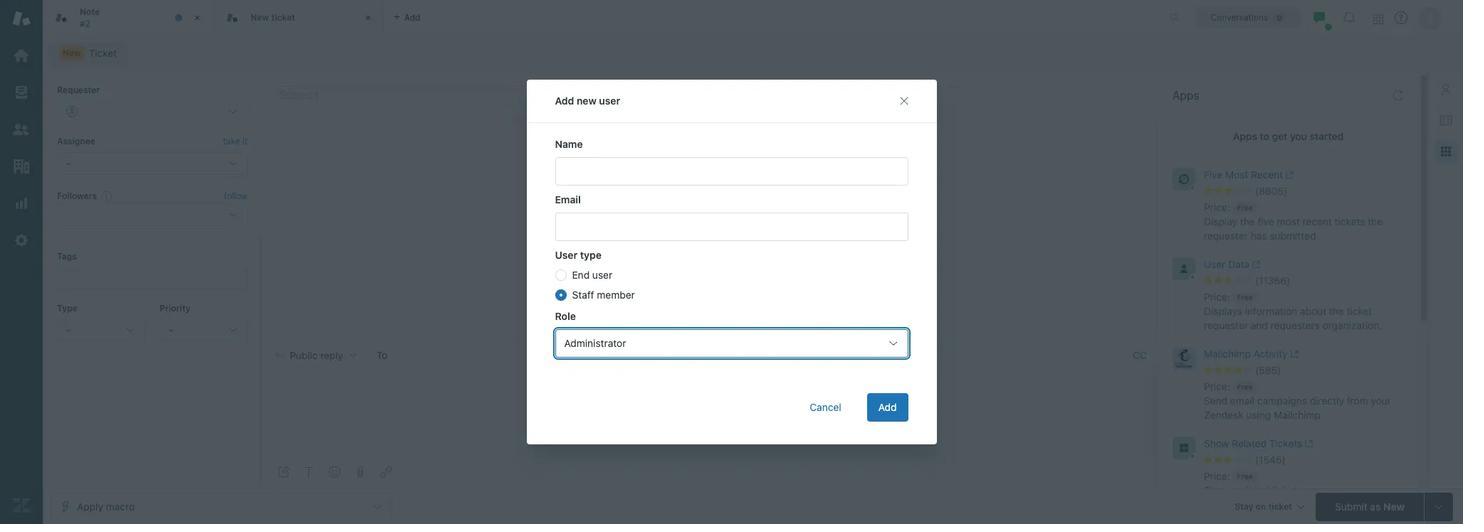 Task type: vqa. For each thing, say whether or not it's contained in the screenshot.


Task type: locate. For each thing, give the bounding box(es) containing it.
1 horizontal spatial add
[[879, 402, 897, 414]]

4 free from the top
[[1238, 473, 1253, 481]]

free for related
[[1238, 473, 1253, 481]]

submitted
[[1270, 230, 1317, 242]]

2 horizontal spatial the
[[1369, 216, 1383, 228]]

end user
[[572, 269, 613, 281]]

1 horizontal spatial close image
[[361, 11, 375, 25]]

zendesk image
[[12, 497, 31, 516]]

- down "type"
[[66, 324, 71, 336]]

0 horizontal spatial add
[[555, 95, 574, 107]]

new ticket tab
[[214, 0, 385, 36]]

new inside tab
[[251, 12, 269, 23]]

2 - from the left
[[169, 324, 173, 336]]

0 horizontal spatial (opens in a new tab) image
[[1284, 171, 1295, 180]]

zendesk products image
[[1374, 14, 1384, 24]]

tags
[[57, 252, 77, 262]]

0 horizontal spatial apps
[[1173, 89, 1200, 102]]

None field
[[397, 349, 1128, 363]]

(585)
[[1256, 365, 1282, 377]]

user for user data
[[1205, 259, 1226, 271]]

1 vertical spatial new
[[63, 48, 81, 58]]

- button down "priority"
[[160, 319, 248, 342]]

user up "staff member"
[[593, 269, 613, 281]]

0 vertical spatial tickets
[[1335, 216, 1366, 228]]

priority
[[160, 303, 190, 314]]

3 free from the top
[[1238, 383, 1253, 392]]

0 vertical spatial add
[[555, 95, 574, 107]]

(opens in a new tab) image up (11366) in the right of the page
[[1250, 261, 1261, 269]]

0 horizontal spatial tickets
[[1272, 485, 1303, 497]]

most
[[1226, 169, 1249, 181]]

five most recent
[[1205, 169, 1284, 181]]

user
[[555, 249, 578, 261], [1205, 259, 1226, 271]]

Name field
[[555, 157, 909, 186]]

1 horizontal spatial (opens in a new tab) image
[[1303, 440, 1314, 449]]

price: inside price: free send email campaigns directly from your zendesk using mailchimp
[[1205, 381, 1231, 393]]

-
[[66, 324, 71, 336], [169, 324, 173, 336]]

(opens in a new tab) image
[[1250, 261, 1261, 269], [1288, 351, 1299, 359]]

1 vertical spatial ticket
[[1347, 306, 1373, 318]]

mailchimp down campaigns
[[1274, 410, 1321, 422]]

(opens in a new tab) image
[[1284, 171, 1295, 180], [1303, 440, 1314, 449]]

requester down the displays
[[1205, 320, 1249, 332]]

1 horizontal spatial (opens in a new tab) image
[[1288, 351, 1299, 359]]

2 free from the top
[[1238, 293, 1253, 302]]

- for type
[[66, 324, 71, 336]]

0 vertical spatial apps
[[1173, 89, 1200, 102]]

the right recent
[[1369, 216, 1383, 228]]

add for add
[[879, 402, 897, 414]]

(opens in a new tab) image inside show related tickets link
[[1303, 440, 1314, 449]]

1 free from the top
[[1238, 204, 1253, 212]]

price: up display
[[1205, 202, 1231, 214]]

staff
[[572, 289, 595, 301]]

0 horizontal spatial ticket
[[271, 12, 295, 23]]

1 vertical spatial (opens in a new tab) image
[[1303, 440, 1314, 449]]

3 stars. 11366 reviews. element
[[1205, 275, 1410, 288]]

(opens in a new tab) image inside mailchimp activity 'link'
[[1288, 351, 1299, 359]]

tabs tab list
[[43, 0, 1155, 36]]

related
[[1232, 438, 1267, 450]]

0 vertical spatial (opens in a new tab) image
[[1284, 171, 1295, 180]]

free up email
[[1238, 383, 1253, 392]]

close image
[[190, 11, 204, 25], [361, 11, 375, 25]]

0 horizontal spatial (opens in a new tab) image
[[1250, 261, 1261, 269]]

2 - button from the left
[[160, 319, 248, 342]]

user type
[[555, 249, 602, 261]]

about
[[1301, 306, 1327, 318]]

cancel
[[810, 402, 842, 414]]

0 horizontal spatial - button
[[57, 319, 145, 342]]

free inside price: free shows related tickets
[[1238, 473, 1253, 481]]

add
[[555, 95, 574, 107], [879, 402, 897, 414]]

recent
[[1252, 169, 1284, 181]]

add attachment image
[[355, 467, 366, 479]]

1 vertical spatial apps
[[1234, 130, 1258, 142]]

end
[[572, 269, 590, 281]]

3 stars. 1546 reviews. element
[[1205, 454, 1410, 467]]

free inside the price: free display the five most recent tickets the requester has submitted
[[1238, 204, 1253, 212]]

0 horizontal spatial the
[[1241, 216, 1256, 228]]

- down "priority"
[[169, 324, 173, 336]]

user left data
[[1205, 259, 1226, 271]]

new inside the secondary element
[[63, 48, 81, 58]]

add right cancel
[[879, 402, 897, 414]]

administrator button
[[555, 330, 909, 358]]

0 vertical spatial ticket
[[271, 12, 295, 23]]

five most recent image
[[1173, 168, 1196, 191]]

apps for apps
[[1173, 89, 1200, 102]]

- for priority
[[169, 324, 173, 336]]

five
[[1205, 169, 1223, 181]]

free inside price: free displays information about the ticket requester and requesters organization.
[[1238, 293, 1253, 302]]

note #2
[[80, 6, 100, 29]]

requester down display
[[1205, 230, 1249, 242]]

0 horizontal spatial user
[[555, 249, 578, 261]]

directly
[[1310, 395, 1345, 407]]

1 horizontal spatial tickets
[[1335, 216, 1366, 228]]

it
[[243, 136, 248, 147]]

organization.
[[1323, 320, 1383, 332]]

shows
[[1205, 485, 1235, 497]]

0 vertical spatial new
[[251, 12, 269, 23]]

free up display
[[1238, 204, 1253, 212]]

tab
[[43, 0, 214, 36]]

1 horizontal spatial the
[[1330, 306, 1345, 318]]

1 vertical spatial requester
[[1205, 320, 1249, 332]]

(11366)
[[1256, 275, 1291, 287]]

4 price: from the top
[[1205, 471, 1231, 483]]

requester inside price: free displays information about the ticket requester and requesters organization.
[[1205, 320, 1249, 332]]

campaigns
[[1258, 395, 1308, 407]]

and
[[1251, 320, 1269, 332]]

1 horizontal spatial ticket
[[1347, 306, 1373, 318]]

get
[[1273, 130, 1288, 142]]

1 price: from the top
[[1205, 202, 1231, 214]]

administrator
[[565, 338, 626, 350]]

price: inside price: free displays information about the ticket requester and requesters organization.
[[1205, 291, 1231, 303]]

close image inside new ticket tab
[[361, 11, 375, 25]]

five
[[1258, 216, 1275, 228]]

1 close image from the left
[[190, 11, 204, 25]]

(8605)
[[1256, 185, 1288, 197]]

(opens in a new tab) image up (8605)
[[1284, 171, 1295, 180]]

type
[[57, 303, 78, 314]]

user inside dialog
[[555, 249, 578, 261]]

2 requester from the top
[[1205, 320, 1249, 332]]

organizations image
[[12, 157, 31, 176]]

tickets right the related
[[1272, 485, 1303, 497]]

free up the related
[[1238, 473, 1253, 481]]

assignee
[[57, 136, 95, 147]]

1 horizontal spatial - button
[[160, 319, 248, 342]]

Subject field
[[276, 86, 1145, 103]]

1 horizontal spatial new
[[251, 12, 269, 23]]

free
[[1238, 204, 1253, 212], [1238, 293, 1253, 302], [1238, 383, 1253, 392], [1238, 473, 1253, 481]]

ticket
[[271, 12, 295, 23], [1347, 306, 1373, 318]]

tickets
[[1335, 216, 1366, 228], [1272, 485, 1303, 497]]

conversations
[[1211, 12, 1269, 22]]

price: up the displays
[[1205, 291, 1231, 303]]

(opens in a new tab) image for activity
[[1288, 351, 1299, 359]]

(opens in a new tab) image inside five most recent link
[[1284, 171, 1295, 180]]

price: for display
[[1205, 202, 1231, 214]]

using
[[1247, 410, 1272, 422]]

(opens in a new tab) image up 3 stars. 1546 reviews. element
[[1303, 440, 1314, 449]]

1 - from the left
[[66, 324, 71, 336]]

email
[[555, 194, 581, 206]]

mailchimp
[[1205, 348, 1251, 360], [1274, 410, 1321, 422]]

add left new
[[555, 95, 574, 107]]

0 vertical spatial mailchimp
[[1205, 348, 1251, 360]]

role
[[555, 311, 576, 323]]

1 vertical spatial mailchimp
[[1274, 410, 1321, 422]]

tickets inside the price: free display the five most recent tickets the requester has submitted
[[1335, 216, 1366, 228]]

1 horizontal spatial apps
[[1234, 130, 1258, 142]]

tickets right recent
[[1335, 216, 1366, 228]]

the
[[1241, 216, 1256, 228], [1369, 216, 1383, 228], [1330, 306, 1345, 318]]

name
[[555, 138, 583, 150]]

free inside price: free send email campaigns directly from your zendesk using mailchimp
[[1238, 383, 1253, 392]]

user left type
[[555, 249, 578, 261]]

get help image
[[1395, 11, 1408, 24]]

activity
[[1254, 348, 1288, 360]]

2 horizontal spatial new
[[1384, 501, 1405, 513]]

free for information
[[1238, 293, 1253, 302]]

price: inside price: free shows related tickets
[[1205, 471, 1231, 483]]

mailchimp down the and
[[1205, 348, 1251, 360]]

1 horizontal spatial user
[[1205, 259, 1226, 271]]

zendesk
[[1205, 410, 1244, 422]]

requesters
[[1271, 320, 1320, 332]]

take it button
[[223, 135, 248, 149]]

0 horizontal spatial -
[[66, 324, 71, 336]]

mailchimp activity image
[[1173, 348, 1196, 370]]

price: up send on the right bottom of page
[[1205, 381, 1231, 393]]

1 horizontal spatial -
[[169, 324, 173, 336]]

you
[[1291, 130, 1308, 142]]

2 price: from the top
[[1205, 291, 1231, 303]]

1 vertical spatial add
[[879, 402, 897, 414]]

1 requester from the top
[[1205, 230, 1249, 242]]

user data image
[[1173, 258, 1196, 281]]

new ticket
[[251, 12, 295, 23]]

as
[[1371, 501, 1381, 513]]

the up organization.
[[1330, 306, 1345, 318]]

add new user dialog
[[527, 80, 937, 445]]

2 close image from the left
[[361, 11, 375, 25]]

requester
[[1205, 230, 1249, 242], [1205, 320, 1249, 332]]

(opens in a new tab) image inside user data link
[[1250, 261, 1261, 269]]

main element
[[0, 0, 43, 525]]

add button
[[867, 394, 909, 422]]

knowledge image
[[1441, 115, 1452, 126]]

apps
[[1173, 89, 1200, 102], [1234, 130, 1258, 142]]

apps image
[[1441, 146, 1452, 157]]

0 vertical spatial (opens in a new tab) image
[[1250, 261, 1261, 269]]

1 horizontal spatial mailchimp
[[1274, 410, 1321, 422]]

the up has
[[1241, 216, 1256, 228]]

3 price: from the top
[[1205, 381, 1231, 393]]

(opens in a new tab) image up 4 stars. 585 reviews. element
[[1288, 351, 1299, 359]]

user data
[[1205, 259, 1250, 271]]

free up the displays
[[1238, 293, 1253, 302]]

user right new
[[599, 95, 621, 107]]

0 horizontal spatial new
[[63, 48, 81, 58]]

add inside button
[[879, 402, 897, 414]]

to
[[377, 350, 388, 362]]

price: inside the price: free display the five most recent tickets the requester has submitted
[[1205, 202, 1231, 214]]

0 horizontal spatial close image
[[190, 11, 204, 25]]

price: up shows
[[1205, 471, 1231, 483]]

mailchimp activity
[[1205, 348, 1288, 360]]

submit
[[1336, 501, 1368, 513]]

1 - button from the left
[[57, 319, 145, 342]]

0 vertical spatial requester
[[1205, 230, 1249, 242]]

- button down "type"
[[57, 319, 145, 342]]

1 vertical spatial (opens in a new tab) image
[[1288, 351, 1299, 359]]

submit as new
[[1336, 501, 1405, 513]]

1 vertical spatial tickets
[[1272, 485, 1303, 497]]

show related tickets image
[[1173, 437, 1196, 460]]

0 horizontal spatial mailchimp
[[1205, 348, 1251, 360]]

new
[[251, 12, 269, 23], [63, 48, 81, 58], [1384, 501, 1405, 513]]



Task type: describe. For each thing, give the bounding box(es) containing it.
cancel button
[[799, 394, 853, 422]]

staff member
[[572, 289, 635, 301]]

(1546)
[[1256, 454, 1286, 467]]

cc button
[[1133, 350, 1148, 363]]

requester inside the price: free display the five most recent tickets the requester has submitted
[[1205, 230, 1249, 242]]

note
[[80, 6, 100, 17]]

1 vertical spatial user
[[593, 269, 613, 281]]

zendesk support image
[[12, 9, 31, 28]]

(opens in a new tab) image for tickets
[[1303, 440, 1314, 449]]

price: free displays information about the ticket requester and requesters organization.
[[1205, 291, 1383, 332]]

price: free display the five most recent tickets the requester has submitted
[[1205, 202, 1383, 242]]

to
[[1260, 130, 1270, 142]]

(opens in a new tab) image for recent
[[1284, 171, 1295, 180]]

recent
[[1303, 216, 1333, 228]]

get started image
[[12, 46, 31, 65]]

show
[[1205, 438, 1230, 450]]

tickets
[[1270, 438, 1303, 450]]

email
[[1231, 395, 1255, 407]]

show related tickets link
[[1205, 437, 1385, 454]]

displays
[[1205, 306, 1243, 318]]

new for new
[[63, 48, 81, 58]]

3 stars. 8605 reviews. element
[[1205, 185, 1410, 198]]

price: free send email campaigns directly from your zendesk using mailchimp
[[1205, 381, 1392, 422]]

user for user type
[[555, 249, 578, 261]]

price: free shows related tickets
[[1205, 471, 1303, 497]]

Public reply composer text field
[[269, 371, 1142, 401]]

ticket inside tab
[[271, 12, 295, 23]]

free for the
[[1238, 204, 1253, 212]]

secondary element
[[43, 39, 1464, 68]]

take
[[223, 136, 240, 147]]

tab containing note
[[43, 0, 214, 36]]

display
[[1205, 216, 1238, 228]]

price: for send
[[1205, 381, 1231, 393]]

conversations button
[[1196, 6, 1301, 29]]

take it
[[223, 136, 248, 147]]

information
[[1246, 306, 1298, 318]]

has
[[1251, 230, 1268, 242]]

new for new ticket
[[251, 12, 269, 23]]

customers image
[[12, 120, 31, 139]]

customer context image
[[1441, 83, 1452, 95]]

#2
[[80, 18, 90, 29]]

your
[[1372, 395, 1392, 407]]

mailchimp activity link
[[1205, 348, 1385, 365]]

add for add new user
[[555, 95, 574, 107]]

4 stars. 585 reviews. element
[[1205, 365, 1410, 377]]

tickets inside price: free shows related tickets
[[1272, 485, 1303, 497]]

type
[[580, 249, 602, 261]]

show related tickets
[[1205, 438, 1303, 450]]

the inside price: free displays information about the ticket requester and requesters organization.
[[1330, 306, 1345, 318]]

started
[[1310, 130, 1344, 142]]

views image
[[12, 83, 31, 102]]

price: for shows
[[1205, 471, 1231, 483]]

reporting image
[[12, 194, 31, 213]]

most
[[1278, 216, 1300, 228]]

send
[[1205, 395, 1228, 407]]

follow button
[[224, 190, 248, 203]]

insert emojis image
[[329, 467, 340, 479]]

admin image
[[12, 232, 31, 250]]

member
[[597, 289, 635, 301]]

draft mode image
[[278, 467, 289, 479]]

- button for priority
[[160, 319, 248, 342]]

data
[[1229, 259, 1250, 271]]

follow
[[224, 191, 248, 202]]

related
[[1237, 485, 1269, 497]]

mailchimp inside price: free send email campaigns directly from your zendesk using mailchimp
[[1274, 410, 1321, 422]]

ticket inside price: free displays information about the ticket requester and requesters organization.
[[1347, 306, 1373, 318]]

0 vertical spatial user
[[599, 95, 621, 107]]

mailchimp inside 'link'
[[1205, 348, 1251, 360]]

format text image
[[303, 467, 315, 479]]

close modal image
[[899, 95, 910, 107]]

- button for type
[[57, 319, 145, 342]]

five most recent link
[[1205, 168, 1385, 185]]

add link (cmd k) image
[[380, 467, 392, 479]]

add new user
[[555, 95, 621, 107]]

apps for apps to get you started
[[1234, 130, 1258, 142]]

from
[[1347, 395, 1369, 407]]

Email field
[[555, 213, 909, 241]]

price: for displays
[[1205, 291, 1231, 303]]

new link
[[50, 43, 126, 63]]

(opens in a new tab) image for data
[[1250, 261, 1261, 269]]

cc
[[1133, 350, 1147, 362]]

user data link
[[1205, 258, 1385, 275]]

new
[[577, 95, 597, 107]]

2 vertical spatial new
[[1384, 501, 1405, 513]]

free for email
[[1238, 383, 1253, 392]]

apps to get you started
[[1234, 130, 1344, 142]]



